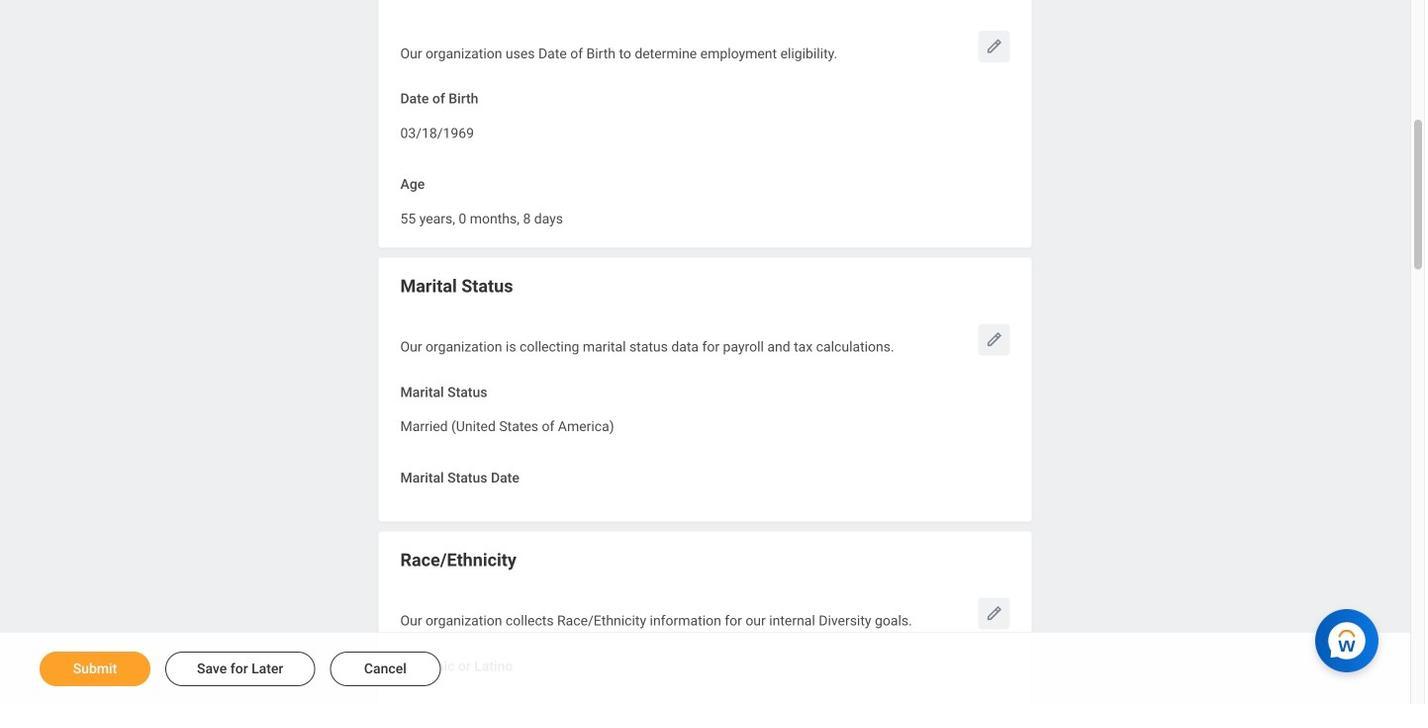 Task type: vqa. For each thing, say whether or not it's contained in the screenshot.
Learning Content at top right
no



Task type: locate. For each thing, give the bounding box(es) containing it.
1 edit image from the top
[[984, 37, 1004, 56]]

edit image
[[984, 604, 1004, 624]]

None text field
[[400, 113, 474, 148], [400, 199, 563, 233], [400, 407, 614, 441], [400, 113, 474, 148], [400, 199, 563, 233], [400, 407, 614, 441]]

edit image
[[984, 37, 1004, 56], [984, 330, 1004, 350]]

0 vertical spatial edit image
[[984, 37, 1004, 56]]

action bar region
[[0, 632, 1410, 705]]

1 vertical spatial edit image
[[984, 330, 1004, 350]]



Task type: describe. For each thing, give the bounding box(es) containing it.
2 edit image from the top
[[984, 330, 1004, 350]]



